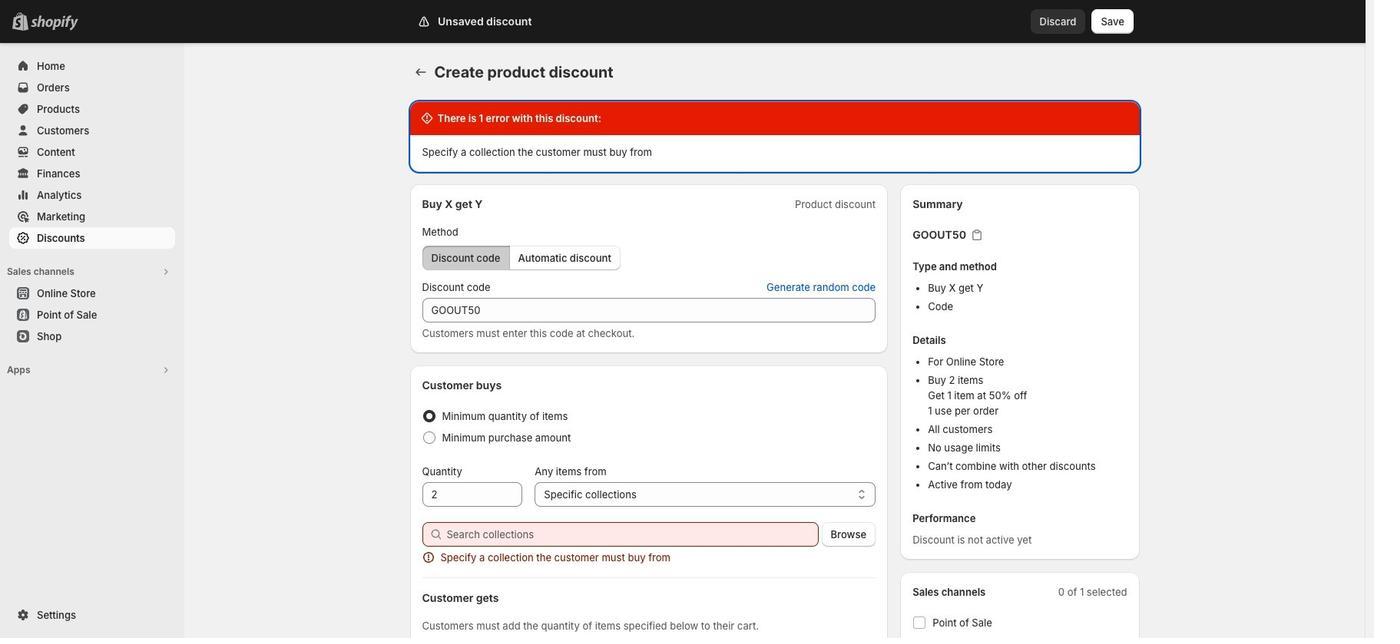 Task type: describe. For each thing, give the bounding box(es) containing it.
shopify image
[[31, 15, 78, 31]]

Search collections text field
[[447, 522, 818, 547]]



Task type: vqa. For each thing, say whether or not it's contained in the screenshot.
Shopify image
yes



Task type: locate. For each thing, give the bounding box(es) containing it.
None text field
[[422, 482, 522, 507]]

None text field
[[422, 298, 876, 323]]



